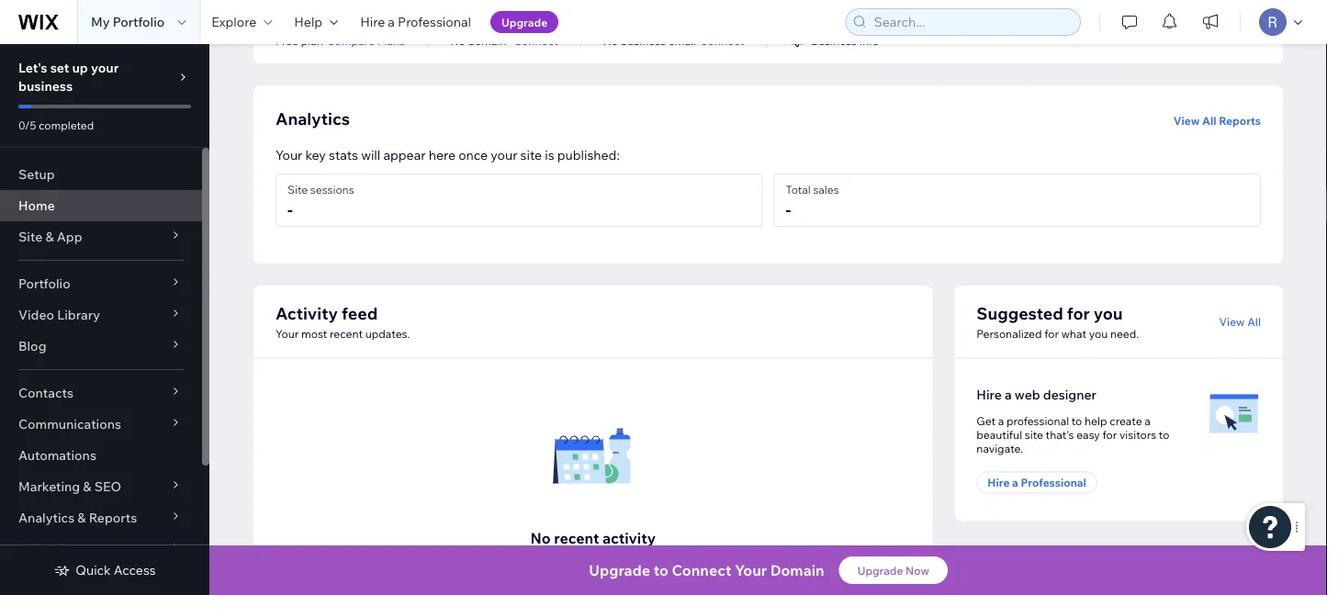 Task type: vqa. For each thing, say whether or not it's contained in the screenshot.
Birthdate in the last 90 days's Birthdate
no



Task type: locate. For each thing, give the bounding box(es) containing it.
hire a professional down navigate.
[[988, 476, 1087, 490]]

site for your
[[521, 147, 542, 163]]

recent
[[330, 327, 363, 340], [554, 529, 599, 547]]

hire a professional for hire a professional button
[[988, 476, 1087, 490]]

upgrade now
[[858, 564, 929, 577]]

- inside total sales -
[[786, 199, 791, 220]]

1 horizontal spatial analytics
[[276, 108, 350, 129]]

a
[[388, 14, 395, 30], [1005, 386, 1012, 402], [998, 414, 1004, 428], [1145, 414, 1151, 428], [1012, 476, 1019, 490]]

most
[[301, 327, 327, 340]]

upgrade now button
[[839, 557, 948, 584]]

1 horizontal spatial professional
[[1021, 476, 1087, 490]]

reports for analytics & reports
[[89, 510, 137, 526]]

help
[[1085, 414, 1107, 428]]

reports inside popup button
[[89, 510, 137, 526]]

recent inside activity feed your most recent updates.
[[330, 327, 363, 340]]

sales
[[813, 182, 839, 196]]

& right billing
[[59, 541, 68, 557]]

hire
[[360, 14, 385, 30], [977, 386, 1002, 402], [988, 476, 1010, 490]]

no for no business email connect
[[603, 34, 618, 47]]

2 horizontal spatial no
[[603, 34, 618, 47]]

0 horizontal spatial portfolio
[[18, 276, 70, 292]]

1 horizontal spatial reports
[[1219, 113, 1261, 127]]

upgrade
[[502, 15, 548, 29], [589, 561, 651, 580], [858, 564, 903, 577]]

navigate.
[[977, 441, 1023, 455]]

0 vertical spatial hire a professional
[[360, 14, 471, 30]]

for right "easy"
[[1103, 428, 1117, 441]]

professional inside the hire a professional link
[[398, 14, 471, 30]]

a up plans
[[388, 14, 395, 30]]

reports inside button
[[1219, 113, 1261, 127]]

1 vertical spatial reports
[[89, 510, 137, 526]]

for up what
[[1067, 303, 1090, 323]]

view
[[1174, 113, 1200, 127], [1220, 315, 1245, 329]]

upgrade down activity
[[589, 561, 651, 580]]

0 vertical spatial analytics
[[276, 108, 350, 129]]

view for feed
[[1220, 315, 1245, 329]]

connect link right email in the right of the page
[[700, 32, 744, 49]]

plan
[[301, 34, 323, 47]]

explore
[[212, 14, 257, 30]]

to left help
[[1072, 414, 1082, 428]]

activity
[[276, 303, 338, 323]]

0 horizontal spatial hire a professional
[[360, 14, 471, 30]]

need.
[[1111, 327, 1139, 340]]

0 horizontal spatial upgrade
[[502, 15, 548, 29]]

hire up compare plans link
[[360, 14, 385, 30]]

hire a professional
[[360, 14, 471, 30], [988, 476, 1087, 490]]

1 vertical spatial site
[[1025, 428, 1043, 441]]

you up need.
[[1094, 303, 1123, 323]]

analytics inside analytics & reports popup button
[[18, 510, 75, 526]]

setup
[[18, 166, 55, 182]]

your left domain
[[735, 561, 767, 580]]

upgrade left now
[[858, 564, 903, 577]]

0 horizontal spatial business
[[18, 78, 73, 94]]

1 horizontal spatial view
[[1220, 315, 1245, 329]]

no left domain
[[450, 34, 465, 47]]

analytics for analytics
[[276, 108, 350, 129]]

suggested
[[977, 303, 1064, 323]]

2 vertical spatial hire
[[988, 476, 1010, 490]]

no left activity
[[530, 529, 551, 547]]

your right once on the top left of the page
[[491, 147, 518, 163]]

0 horizontal spatial no
[[450, 34, 465, 47]]

hire a professional inside button
[[988, 476, 1087, 490]]

1 vertical spatial your
[[491, 147, 518, 163]]

0 vertical spatial site
[[288, 182, 308, 196]]

0 horizontal spatial view
[[1174, 113, 1200, 127]]

connect link right domain
[[514, 32, 558, 49]]

0 vertical spatial professional
[[398, 14, 471, 30]]

2 horizontal spatial upgrade
[[858, 564, 903, 577]]

1 vertical spatial your
[[276, 327, 299, 340]]

you
[[1094, 303, 1123, 323], [1089, 327, 1108, 340]]

1 horizontal spatial hire a professional
[[988, 476, 1087, 490]]

site
[[288, 182, 308, 196], [18, 229, 42, 245]]

upgrade for upgrade to connect your domain
[[589, 561, 651, 580]]

upgrade up no domain connect
[[502, 15, 548, 29]]

- inside site sessions -
[[288, 199, 293, 220]]

portfolio
[[113, 14, 165, 30], [18, 276, 70, 292]]

your left most
[[276, 327, 299, 340]]

domain
[[771, 561, 825, 580]]

analytics down marketing
[[18, 510, 75, 526]]

1 vertical spatial professional
[[1021, 476, 1087, 490]]

0 horizontal spatial your
[[91, 60, 119, 76]]

a inside hire a professional button
[[1012, 476, 1019, 490]]

0 vertical spatial reports
[[1219, 113, 1261, 127]]

0 vertical spatial business
[[621, 34, 666, 47]]

reports for view all reports
[[1219, 113, 1261, 127]]

0 vertical spatial you
[[1094, 303, 1123, 323]]

business down let's
[[18, 78, 73, 94]]

recent left activity
[[554, 529, 599, 547]]

business left email in the right of the page
[[621, 34, 666, 47]]

0 horizontal spatial professional
[[398, 14, 471, 30]]

site inside get a professional to help create a beautiful site that's easy for visitors to navigate.
[[1025, 428, 1043, 441]]

0 vertical spatial site
[[521, 147, 542, 163]]

your right the up
[[91, 60, 119, 76]]

set
[[50, 60, 69, 76]]

& up billing & payments
[[77, 510, 86, 526]]

hire a professional for the hire a professional link
[[360, 14, 471, 30]]

your left key
[[276, 147, 303, 163]]

recent down feed
[[330, 327, 363, 340]]

connect
[[514, 34, 558, 47], [700, 34, 744, 47], [672, 561, 732, 580]]

site & app button
[[0, 221, 202, 253]]

1 horizontal spatial site
[[288, 182, 308, 196]]

no for no recent activity
[[530, 529, 551, 547]]

will
[[361, 147, 381, 163]]

1 horizontal spatial to
[[1072, 414, 1082, 428]]

home
[[18, 198, 55, 214]]

no left email in the right of the page
[[603, 34, 618, 47]]

seo
[[94, 479, 121, 495]]

site inside site sessions -
[[288, 182, 308, 196]]

1 horizontal spatial upgrade
[[589, 561, 651, 580]]

- for site sessions -
[[288, 199, 293, 220]]

upgrade for upgrade now
[[858, 564, 903, 577]]

all
[[1203, 113, 1217, 127], [1248, 315, 1261, 329]]

connect for domain
[[514, 34, 558, 47]]

published:
[[557, 147, 620, 163]]

1 vertical spatial all
[[1248, 315, 1261, 329]]

0 horizontal spatial recent
[[330, 327, 363, 340]]

professional up plans
[[398, 14, 471, 30]]

0 vertical spatial your
[[91, 60, 119, 76]]

0/5 completed
[[18, 118, 94, 132]]

0 horizontal spatial site
[[521, 147, 542, 163]]

professional
[[398, 14, 471, 30], [1021, 476, 1087, 490]]

free plan compare plans
[[276, 34, 405, 47]]

get a professional to help create a beautiful site that's easy for visitors to navigate.
[[977, 414, 1170, 455]]

quick access button
[[54, 562, 156, 579]]

0 horizontal spatial -
[[288, 199, 293, 220]]

1 horizontal spatial business
[[621, 34, 666, 47]]

1 horizontal spatial all
[[1248, 315, 1261, 329]]

hire up get on the right bottom of the page
[[977, 386, 1002, 402]]

home link
[[0, 190, 202, 221]]

0 horizontal spatial all
[[1203, 113, 1217, 127]]

1 vertical spatial recent
[[554, 529, 599, 547]]

& for analytics
[[77, 510, 86, 526]]

1 horizontal spatial connect link
[[700, 32, 744, 49]]

suggested for you personalized for what you need.
[[977, 303, 1139, 340]]

0 vertical spatial your
[[276, 147, 303, 163]]

Search... field
[[869, 9, 1075, 35]]

2 - from the left
[[786, 199, 791, 220]]

business info
[[811, 34, 879, 47]]

app
[[57, 229, 82, 245]]

no domain connect
[[450, 34, 558, 47]]

2 vertical spatial your
[[735, 561, 767, 580]]

analytics & reports button
[[0, 502, 202, 534]]

all for plan
[[1203, 113, 1217, 127]]

professional inside hire a professional button
[[1021, 476, 1087, 490]]

site left sessions
[[288, 182, 308, 196]]

site down home
[[18, 229, 42, 245]]

portfolio right my at the top left of page
[[113, 14, 165, 30]]

feed
[[342, 303, 378, 323]]

you right what
[[1089, 327, 1108, 340]]

1 connect link from the left
[[514, 32, 558, 49]]

0 vertical spatial all
[[1203, 113, 1217, 127]]

0 horizontal spatial analytics
[[18, 510, 75, 526]]

hire down navigate.
[[988, 476, 1010, 490]]

your
[[91, 60, 119, 76], [491, 147, 518, 163]]

your
[[276, 147, 303, 163], [276, 327, 299, 340], [735, 561, 767, 580]]

1 vertical spatial analytics
[[18, 510, 75, 526]]

marketing
[[18, 479, 80, 495]]

billing & payments
[[18, 541, 130, 557]]

reports
[[1219, 113, 1261, 127], [89, 510, 137, 526]]

free
[[276, 34, 299, 47]]

1 horizontal spatial recent
[[554, 529, 599, 547]]

1 vertical spatial view
[[1220, 315, 1245, 329]]

& left 'app'
[[45, 229, 54, 245]]

site inside the site & app dropdown button
[[18, 229, 42, 245]]

professional for hire a professional button
[[1021, 476, 1087, 490]]

portfolio inside dropdown button
[[18, 276, 70, 292]]

2 horizontal spatial for
[[1103, 428, 1117, 441]]

1 vertical spatial hire a professional
[[988, 476, 1087, 490]]

1 horizontal spatial site
[[1025, 428, 1043, 441]]

& left seo
[[83, 479, 91, 495]]

0 vertical spatial hire
[[360, 14, 385, 30]]

your inside "let's set up your business"
[[91, 60, 119, 76]]

1 horizontal spatial portfolio
[[113, 14, 165, 30]]

0 vertical spatial recent
[[330, 327, 363, 340]]

to right visitors
[[1159, 428, 1170, 441]]

view all
[[1220, 315, 1261, 329]]

1 - from the left
[[288, 199, 293, 220]]

blog
[[18, 338, 46, 354]]

0 vertical spatial portfolio
[[113, 14, 165, 30]]

contacts
[[18, 385, 73, 401]]

site
[[521, 147, 542, 163], [1025, 428, 1043, 441]]

business
[[811, 34, 857, 47]]

professional down that's
[[1021, 476, 1087, 490]]

view all reports button
[[1174, 113, 1261, 128]]

1 vertical spatial business
[[18, 78, 73, 94]]

a down navigate.
[[1012, 476, 1019, 490]]

appear
[[383, 147, 426, 163]]

0 vertical spatial view
[[1174, 113, 1200, 127]]

- for total sales -
[[786, 199, 791, 220]]

1 vertical spatial portfolio
[[18, 276, 70, 292]]

0 horizontal spatial for
[[1045, 327, 1059, 340]]

quick
[[76, 562, 111, 578]]

1 vertical spatial site
[[18, 229, 42, 245]]

analytics & reports
[[18, 510, 137, 526]]

0 horizontal spatial reports
[[89, 510, 137, 526]]

site left is
[[521, 147, 542, 163]]

0 horizontal spatial site
[[18, 229, 42, 245]]

view for plan
[[1174, 113, 1200, 127]]

let's set up your business
[[18, 60, 119, 94]]

2 vertical spatial for
[[1103, 428, 1117, 441]]

hire inside hire a professional button
[[988, 476, 1010, 490]]

0 horizontal spatial connect link
[[514, 32, 558, 49]]

help
[[294, 14, 323, 30]]

business
[[621, 34, 666, 47], [18, 78, 73, 94]]

1 horizontal spatial for
[[1067, 303, 1090, 323]]

site for -
[[288, 182, 308, 196]]

view all reports
[[1174, 113, 1261, 127]]

to down activity
[[654, 561, 669, 580]]

activity
[[603, 529, 656, 547]]

site left that's
[[1025, 428, 1043, 441]]

2 connect link from the left
[[700, 32, 744, 49]]

analytics
[[276, 108, 350, 129], [18, 510, 75, 526]]

for left what
[[1045, 327, 1059, 340]]

billing & payments button
[[0, 534, 202, 565]]

hire a professional up plans
[[360, 14, 471, 30]]

updates.
[[365, 327, 410, 340]]

portfolio up video
[[18, 276, 70, 292]]

1 horizontal spatial -
[[786, 199, 791, 220]]

1 horizontal spatial no
[[530, 529, 551, 547]]

2 horizontal spatial to
[[1159, 428, 1170, 441]]

1 horizontal spatial your
[[491, 147, 518, 163]]

&
[[45, 229, 54, 245], [83, 479, 91, 495], [77, 510, 86, 526], [59, 541, 68, 557]]

& for billing
[[59, 541, 68, 557]]

analytics up key
[[276, 108, 350, 129]]



Task type: describe. For each thing, give the bounding box(es) containing it.
designer
[[1043, 386, 1097, 402]]

video library button
[[0, 299, 202, 331]]

plans
[[377, 34, 405, 47]]

a inside the hire a professional link
[[388, 14, 395, 30]]

a right get on the right bottom of the page
[[998, 414, 1004, 428]]

stats
[[329, 147, 358, 163]]

no recent activity
[[530, 529, 656, 547]]

quick access
[[76, 562, 156, 578]]

key
[[305, 147, 326, 163]]

my portfolio
[[91, 14, 165, 30]]

& for marketing
[[83, 479, 91, 495]]

1 vertical spatial for
[[1045, 327, 1059, 340]]

library
[[57, 307, 100, 323]]

total sales -
[[786, 182, 839, 220]]

get
[[977, 414, 996, 428]]

create
[[1110, 414, 1142, 428]]

what
[[1062, 327, 1087, 340]]

0 vertical spatial for
[[1067, 303, 1090, 323]]

is
[[545, 147, 554, 163]]

1 vertical spatial hire
[[977, 386, 1002, 402]]

hire a web designer
[[977, 386, 1097, 402]]

blog button
[[0, 331, 202, 362]]

automations
[[18, 447, 96, 463]]

a left web
[[1005, 386, 1012, 402]]

your inside activity feed your most recent updates.
[[276, 327, 299, 340]]

business info button
[[789, 32, 879, 49]]

video library
[[18, 307, 100, 323]]

professional
[[1007, 414, 1069, 428]]

0 horizontal spatial to
[[654, 561, 669, 580]]

upgrade for upgrade
[[502, 15, 548, 29]]

& for site
[[45, 229, 54, 245]]

site sessions -
[[288, 182, 354, 220]]

web
[[1015, 386, 1041, 402]]

no business email connect
[[603, 34, 744, 47]]

access
[[114, 562, 156, 578]]

upgrade to connect your domain
[[589, 561, 825, 580]]

compare plans link
[[327, 32, 405, 49]]

automations link
[[0, 440, 202, 471]]

my
[[91, 14, 110, 30]]

completed
[[39, 118, 94, 132]]

marketing & seo button
[[0, 471, 202, 502]]

billing
[[18, 541, 56, 557]]

total
[[786, 182, 811, 196]]

marketing & seo
[[18, 479, 121, 495]]

personalized
[[977, 327, 1042, 340]]

help button
[[283, 0, 349, 44]]

connect for to
[[672, 561, 732, 580]]

business inside "let's set up your business"
[[18, 78, 73, 94]]

analytics for analytics & reports
[[18, 510, 75, 526]]

no for no domain connect
[[450, 34, 465, 47]]

activity feed your most recent updates.
[[276, 303, 410, 340]]

a right create
[[1145, 414, 1151, 428]]

your key stats will appear here once your site is published:
[[276, 147, 620, 163]]

video
[[18, 307, 54, 323]]

once
[[459, 147, 488, 163]]

communications button
[[0, 409, 202, 440]]

site for beautiful
[[1025, 428, 1043, 441]]

sidebar element
[[0, 44, 209, 595]]

info
[[860, 34, 879, 47]]

connect link for no business email connect
[[700, 32, 744, 49]]

hire a professional button
[[977, 472, 1098, 494]]

hire for hire a professional button
[[988, 476, 1010, 490]]

view all button
[[1220, 313, 1261, 330]]

site for app
[[18, 229, 42, 245]]

upgrade button
[[491, 11, 559, 33]]

email
[[668, 34, 696, 47]]

easy
[[1077, 428, 1100, 441]]

1 vertical spatial you
[[1089, 327, 1108, 340]]

up
[[72, 60, 88, 76]]

compare
[[327, 34, 375, 47]]

connect link for no domain connect
[[514, 32, 558, 49]]

let's
[[18, 60, 47, 76]]

site & app
[[18, 229, 82, 245]]

all for feed
[[1248, 315, 1261, 329]]

beautiful
[[977, 428, 1023, 441]]

for inside get a professional to help create a beautiful site that's easy for visitors to navigate.
[[1103, 428, 1117, 441]]

payments
[[70, 541, 130, 557]]

here
[[429, 147, 456, 163]]

hire a professional link
[[349, 0, 482, 44]]

contacts button
[[0, 378, 202, 409]]

portfolio button
[[0, 268, 202, 299]]

domain
[[468, 34, 507, 47]]

hire for the hire a professional link
[[360, 14, 385, 30]]

sessions
[[310, 182, 354, 196]]

professional for the hire a professional link
[[398, 14, 471, 30]]

that's
[[1046, 428, 1074, 441]]

now
[[906, 564, 929, 577]]



